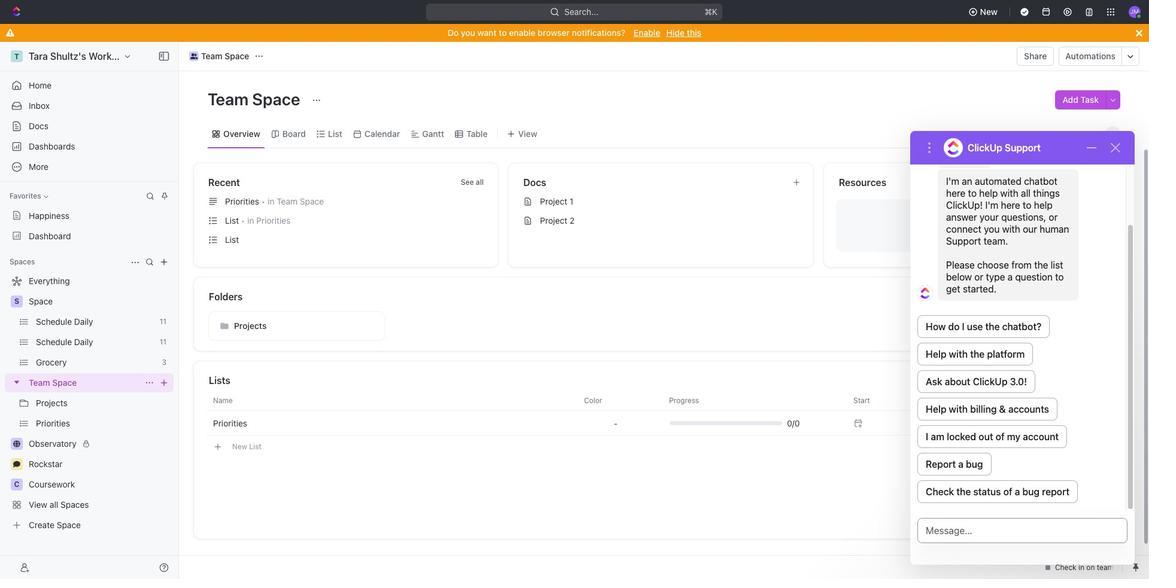Task type: vqa. For each thing, say whether or not it's contained in the screenshot.
Created by dropdown button
no



Task type: describe. For each thing, give the bounding box(es) containing it.
resources
[[839, 177, 887, 188]]

1 schedule from the top
[[36, 317, 72, 327]]

board link
[[280, 125, 306, 142]]

create
[[29, 520, 54, 530]]

browser
[[538, 28, 570, 38]]

table link
[[464, 125, 488, 142]]

see all
[[461, 178, 484, 187]]

grocery
[[36, 357, 67, 368]]

coursework link
[[29, 475, 171, 494]]

create space link
[[5, 516, 171, 535]]

progress
[[669, 396, 699, 405]]

dashboards link
[[5, 137, 174, 156]]

s
[[14, 297, 19, 306]]

projects link
[[36, 394, 171, 413]]

team up list • in priorities
[[277, 196, 298, 207]]

t
[[14, 52, 19, 61]]

tara
[[29, 51, 48, 62]]

sidebar navigation
[[0, 42, 181, 579]]

lists
[[209, 375, 230, 386]]

everything link
[[5, 272, 171, 291]]

here
[[977, 221, 993, 230]]

new list
[[232, 442, 261, 451]]

start button
[[846, 391, 924, 410]]

share button
[[1017, 47, 1054, 66]]

projects inside button
[[234, 321, 267, 331]]

new button
[[964, 2, 1005, 22]]

project 1
[[540, 196, 574, 207]]

workspace
[[89, 51, 138, 62]]

project for project 2
[[540, 215, 568, 226]]

shultz's
[[50, 51, 86, 62]]

jm button
[[1125, 2, 1145, 22]]

coursework
[[29, 479, 75, 490]]

comment image
[[13, 461, 20, 468]]

end button
[[924, 391, 978, 410]]

2 schedule daily from the top
[[36, 337, 93, 347]]

tara shultz's workspace
[[29, 51, 138, 62]]

space link
[[29, 292, 171, 311]]

• for priorities
[[262, 197, 265, 206]]

automations button
[[1060, 47, 1122, 65]]

2 schedule daily link from the top
[[36, 333, 155, 352]]

all for see
[[476, 178, 484, 187]]

1 vertical spatial list link
[[204, 230, 493, 250]]

1 schedule daily from the top
[[36, 317, 93, 327]]

favorites button
[[5, 189, 53, 204]]

project 2 link
[[519, 211, 809, 230]]

in for priorities
[[247, 215, 254, 226]]

2
[[570, 215, 575, 226]]

start
[[854, 396, 870, 405]]

board
[[282, 128, 306, 139]]

0 horizontal spatial priorities link
[[36, 414, 171, 433]]

1
[[570, 196, 574, 207]]

new for new list
[[232, 442, 247, 451]]

everything
[[29, 276, 70, 286]]

add task
[[1063, 95, 1099, 105]]

see all button
[[456, 175, 489, 190]]

progress button
[[662, 391, 839, 410]]

home
[[29, 80, 52, 90]]

observatory link
[[29, 435, 171, 454]]

home link
[[5, 76, 174, 95]]

to for want
[[499, 28, 507, 38]]

priority
[[985, 396, 1010, 405]]

c
[[14, 480, 19, 489]]

gantt link
[[420, 125, 444, 142]]

share
[[1024, 51, 1047, 61]]

favorites
[[10, 192, 41, 201]]

want
[[478, 28, 497, 38]]

all for view
[[50, 500, 58, 510]]

attach
[[1004, 221, 1027, 230]]

coursework, , element
[[11, 479, 23, 491]]

resources button
[[838, 175, 1098, 190]]

0/0
[[787, 418, 800, 428]]

name button
[[206, 391, 577, 410]]

1 vertical spatial docs
[[523, 177, 546, 188]]

to for here
[[995, 221, 1002, 230]]

happiness
[[29, 210, 69, 221]]

new list button
[[206, 436, 1119, 457]]

list inside button
[[249, 442, 261, 451]]

priorities inside "sidebar" navigation
[[36, 418, 70, 429]]

priorities up list • in priorities
[[225, 196, 259, 207]]

search...
[[565, 7, 599, 17]]

⌘k
[[705, 7, 718, 17]]

1 horizontal spatial priorities link
[[206, 412, 577, 435]]

0 horizontal spatial spaces
[[10, 257, 35, 266]]

inbox
[[29, 101, 50, 111]]

priority button
[[978, 391, 1035, 410]]

folders
[[209, 292, 243, 302]]

do you want to enable browser notifications? enable hide this
[[448, 28, 702, 38]]



Task type: locate. For each thing, give the bounding box(es) containing it.
11
[[160, 317, 166, 326], [160, 338, 166, 347]]

hide
[[666, 28, 685, 38]]

1 vertical spatial in
[[247, 215, 254, 226]]

tree containing everything
[[5, 272, 174, 535]]

recent
[[208, 177, 240, 188]]

new
[[980, 7, 998, 17], [232, 442, 247, 451]]

team space right user group image at the left top
[[201, 51, 249, 61]]

new inside button
[[232, 442, 247, 451]]

1 project from the top
[[540, 196, 568, 207]]

docs down "inbox"
[[29, 121, 48, 131]]

1 vertical spatial project
[[540, 215, 568, 226]]

spaces
[[10, 257, 35, 266], [60, 500, 89, 510]]

2 11 from the top
[[160, 338, 166, 347]]

0 vertical spatial projects
[[234, 321, 267, 331]]

1 vertical spatial schedule daily link
[[36, 333, 155, 352]]

0 horizontal spatial new
[[232, 442, 247, 451]]

automations
[[1066, 51, 1116, 61]]

owner button
[[1035, 391, 1089, 410]]

schedule
[[36, 317, 72, 327], [36, 337, 72, 347]]

project left 2
[[540, 215, 568, 226]]

1 horizontal spatial to
[[995, 221, 1002, 230]]

projects down 'folders' on the bottom of the page
[[234, 321, 267, 331]]

space, , element
[[11, 296, 23, 308]]

dropdown menu image
[[614, 419, 618, 428]]

priorities down priorities • in team space
[[256, 215, 291, 226]]

projects button
[[208, 311, 386, 341]]

view button
[[503, 120, 542, 148]]

1 vertical spatial •
[[241, 216, 245, 225]]

spaces inside tree
[[60, 500, 89, 510]]

• inside priorities • in team space
[[262, 197, 265, 206]]

0 vertical spatial spaces
[[10, 257, 35, 266]]

schedule daily up grocery
[[36, 337, 93, 347]]

lists button
[[208, 374, 1115, 388]]

dashboard
[[29, 231, 71, 241]]

priorities up observatory
[[36, 418, 70, 429]]

schedule daily link up the grocery link
[[36, 333, 155, 352]]

0 horizontal spatial docs
[[29, 121, 48, 131]]

in up list • in priorities
[[268, 196, 274, 207]]

view
[[518, 128, 537, 139], [29, 500, 47, 510]]

schedule daily down space link
[[36, 317, 93, 327]]

1 horizontal spatial spaces
[[60, 500, 89, 510]]

1 vertical spatial schedule
[[36, 337, 72, 347]]

project
[[540, 196, 568, 207], [540, 215, 568, 226]]

team down grocery
[[29, 378, 50, 388]]

1 vertical spatial spaces
[[60, 500, 89, 510]]

observatory
[[29, 439, 76, 449]]

list • in priorities
[[225, 215, 291, 226]]

0 vertical spatial new
[[980, 7, 998, 17]]

• inside list • in priorities
[[241, 216, 245, 225]]

to right want
[[499, 28, 507, 38]]

rockstar
[[29, 459, 63, 469]]

view for view
[[518, 128, 537, 139]]

all inside the see all button
[[476, 178, 484, 187]]

0 horizontal spatial team space link
[[29, 374, 140, 393]]

1 vertical spatial team space link
[[29, 374, 140, 393]]

task
[[1081, 95, 1099, 105]]

overview link
[[221, 125, 260, 142]]

end
[[931, 396, 944, 405]]

jm
[[1131, 8, 1139, 15]]

drop
[[940, 221, 957, 230]]

1 horizontal spatial projects
[[234, 321, 267, 331]]

color
[[584, 396, 602, 405]]

3
[[162, 358, 166, 367]]

in down priorities • in team space
[[247, 215, 254, 226]]

view all spaces
[[29, 500, 89, 510]]

1 11 from the top
[[160, 317, 166, 326]]

docs inside 'link'
[[29, 121, 48, 131]]

1 daily from the top
[[74, 317, 93, 327]]

new for new
[[980, 7, 998, 17]]

table
[[466, 128, 488, 139]]

dashboards
[[29, 141, 75, 151]]

docs
[[29, 121, 48, 131], [523, 177, 546, 188]]

view right table
[[518, 128, 537, 139]]

0 vertical spatial schedule daily
[[36, 317, 93, 327]]

notifications?
[[572, 28, 626, 38]]

team inside tree
[[29, 378, 50, 388]]

rockstar link
[[29, 455, 171, 474]]

view inside tree
[[29, 500, 47, 510]]

0 vertical spatial list link
[[326, 125, 342, 142]]

view up create at the bottom of the page
[[29, 500, 47, 510]]

to
[[499, 28, 507, 38], [995, 221, 1002, 230]]

list
[[328, 128, 342, 139], [225, 215, 239, 226], [225, 235, 239, 245], [249, 442, 261, 451]]

enable
[[634, 28, 660, 38]]

1 vertical spatial schedule daily
[[36, 337, 93, 347]]

team space down grocery
[[29, 378, 77, 388]]

space
[[225, 51, 249, 61], [252, 89, 300, 109], [300, 196, 324, 207], [29, 296, 53, 306], [52, 378, 77, 388], [57, 520, 81, 530]]

projects inside tree
[[36, 398, 68, 408]]

to right here
[[995, 221, 1002, 230]]

0 vertical spatial •
[[262, 197, 265, 206]]

0 vertical spatial schedule
[[36, 317, 72, 327]]

enable
[[509, 28, 536, 38]]

0 vertical spatial project
[[540, 196, 568, 207]]

0 vertical spatial team space link
[[186, 49, 252, 63]]

0 horizontal spatial in
[[247, 215, 254, 226]]

1 horizontal spatial •
[[262, 197, 265, 206]]

priorities down name
[[213, 418, 247, 428]]

daily up the grocery link
[[74, 337, 93, 347]]

team up overview link at the top left of the page
[[208, 89, 249, 109]]

•
[[262, 197, 265, 206], [241, 216, 245, 225]]

files
[[959, 221, 974, 230]]

1 horizontal spatial docs
[[523, 177, 546, 188]]

0 horizontal spatial •
[[241, 216, 245, 225]]

schedule daily link
[[36, 312, 155, 332], [36, 333, 155, 352]]

1 vertical spatial 11
[[160, 338, 166, 347]]

schedule daily link down space link
[[36, 312, 155, 332]]

priorities • in team space
[[225, 196, 324, 207]]

1 vertical spatial to
[[995, 221, 1002, 230]]

• for list
[[241, 216, 245, 225]]

0 vertical spatial team space
[[201, 51, 249, 61]]

project left 1
[[540, 196, 568, 207]]

2 project from the top
[[540, 215, 568, 226]]

tree inside "sidebar" navigation
[[5, 272, 174, 535]]

1 horizontal spatial in
[[268, 196, 274, 207]]

1 vertical spatial team space
[[208, 89, 304, 109]]

spaces up create space link in the bottom left of the page
[[60, 500, 89, 510]]

1 vertical spatial view
[[29, 500, 47, 510]]

new inside button
[[980, 7, 998, 17]]

2 daily from the top
[[74, 337, 93, 347]]

gantt
[[422, 128, 444, 139]]

• down priorities • in team space
[[241, 216, 245, 225]]

add task button
[[1056, 90, 1106, 110]]

grocery link
[[36, 353, 157, 372]]

schedule daily
[[36, 317, 93, 327], [36, 337, 93, 347]]

do
[[448, 28, 459, 38]]

project for project 1
[[540, 196, 568, 207]]

in
[[268, 196, 274, 207], [247, 215, 254, 226]]

0 vertical spatial 11
[[160, 317, 166, 326]]

user group image
[[190, 53, 198, 59]]

0 vertical spatial docs
[[29, 121, 48, 131]]

view button
[[503, 125, 542, 142]]

docs up project 1
[[523, 177, 546, 188]]

0 vertical spatial daily
[[74, 317, 93, 327]]

priorities link down name button
[[206, 412, 577, 435]]

calendar
[[365, 128, 400, 139]]

1 vertical spatial all
[[50, 500, 58, 510]]

all
[[476, 178, 484, 187], [50, 500, 58, 510]]

projects
[[234, 321, 267, 331], [36, 398, 68, 408]]

1 horizontal spatial view
[[518, 128, 537, 139]]

inbox link
[[5, 96, 174, 116]]

view inside button
[[518, 128, 537, 139]]

name
[[213, 396, 233, 405]]

0 vertical spatial in
[[268, 196, 274, 207]]

1 vertical spatial new
[[232, 442, 247, 451]]

project 1 link
[[519, 192, 809, 211]]

you
[[461, 28, 475, 38]]

all right see
[[476, 178, 484, 187]]

projects down grocery
[[36, 398, 68, 408]]

calendar link
[[362, 125, 400, 142]]

more button
[[5, 157, 174, 177]]

1 vertical spatial projects
[[36, 398, 68, 408]]

0 horizontal spatial view
[[29, 500, 47, 510]]

1 horizontal spatial new
[[980, 7, 998, 17]]

view for view all spaces
[[29, 500, 47, 510]]

team space link
[[186, 49, 252, 63], [29, 374, 140, 393]]

priorities
[[225, 196, 259, 207], [256, 215, 291, 226], [213, 418, 247, 428], [36, 418, 70, 429]]

team space up overview
[[208, 89, 304, 109]]

happiness link
[[5, 206, 174, 225]]

1 horizontal spatial all
[[476, 178, 484, 187]]

0 horizontal spatial projects
[[36, 398, 68, 408]]

team space inside "sidebar" navigation
[[29, 378, 77, 388]]

in for team
[[268, 196, 274, 207]]

all inside view all spaces link
[[50, 500, 58, 510]]

2 schedule from the top
[[36, 337, 72, 347]]

1 schedule daily link from the top
[[36, 312, 155, 332]]

this
[[687, 28, 702, 38]]

more
[[29, 162, 49, 172]]

docs link
[[5, 117, 174, 136]]

team right user group image at the left top
[[201, 51, 222, 61]]

0 horizontal spatial all
[[50, 500, 58, 510]]

dashboard link
[[5, 226, 174, 245]]

list link
[[326, 125, 342, 142], [204, 230, 493, 250]]

0 vertical spatial all
[[476, 178, 484, 187]]

2 vertical spatial team space
[[29, 378, 77, 388]]

folders button
[[208, 290, 1098, 304]]

drop files here to attach
[[940, 221, 1027, 230]]

overview
[[223, 128, 260, 139]]

1 vertical spatial daily
[[74, 337, 93, 347]]

• up list • in priorities
[[262, 197, 265, 206]]

tree
[[5, 272, 174, 535]]

0 vertical spatial to
[[499, 28, 507, 38]]

globe image
[[13, 441, 20, 448]]

0 horizontal spatial to
[[499, 28, 507, 38]]

0 vertical spatial view
[[518, 128, 537, 139]]

create space
[[29, 520, 81, 530]]

1 horizontal spatial team space link
[[186, 49, 252, 63]]

0 vertical spatial schedule daily link
[[36, 312, 155, 332]]

all up create space
[[50, 500, 58, 510]]

project 2
[[540, 215, 575, 226]]

spaces up everything
[[10, 257, 35, 266]]

priorities link down projects link
[[36, 414, 171, 433]]

see
[[461, 178, 474, 187]]

daily down space link
[[74, 317, 93, 327]]

color button
[[577, 391, 655, 410]]

jeremy miller's workspace, , element
[[11, 50, 23, 62]]



